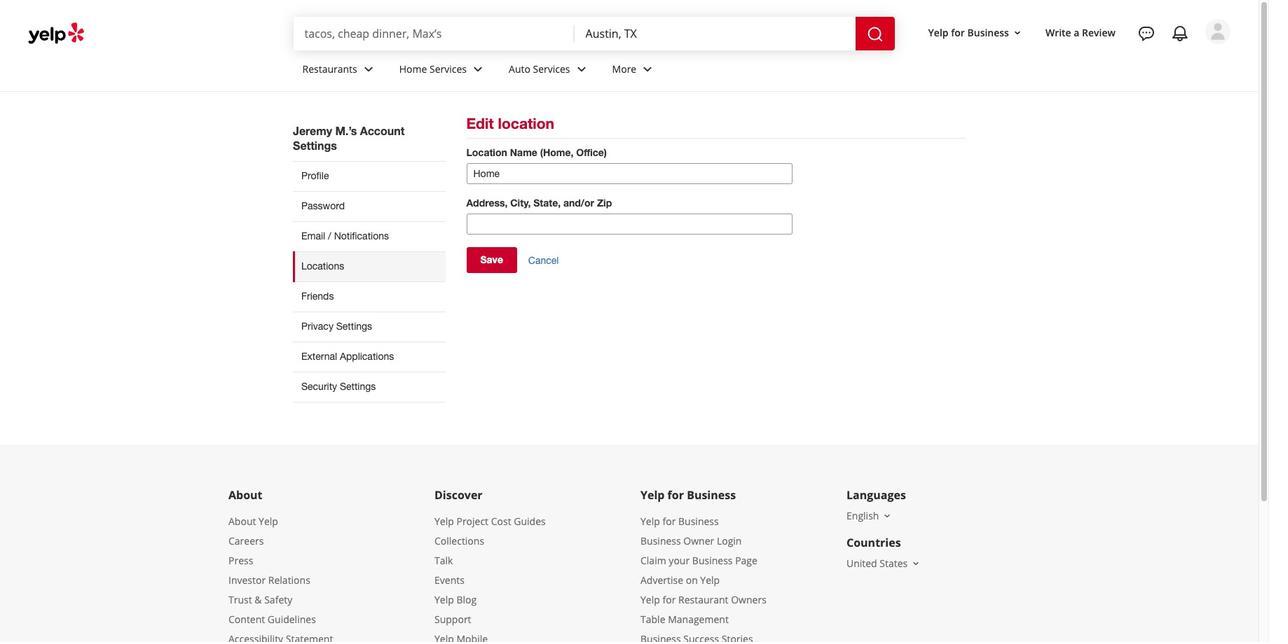 Task type: vqa. For each thing, say whether or not it's contained in the screenshot.
4.0
no



Task type: describe. For each thing, give the bounding box(es) containing it.
cost
[[491, 515, 511, 528]]

write a review link
[[1040, 20, 1121, 45]]

jeremy m. image
[[1205, 19, 1231, 44]]

trust
[[228, 593, 252, 607]]

Near text field
[[586, 26, 844, 41]]

more link
[[601, 50, 667, 91]]

trust & safety link
[[228, 593, 292, 607]]

privacy settings
[[301, 321, 372, 332]]

review
[[1082, 26, 1116, 39]]

blog
[[457, 593, 477, 607]]

yelp inside about yelp careers press investor relations trust & safety content guidelines
[[259, 515, 278, 528]]

notifications image
[[1172, 25, 1189, 42]]

account
[[360, 124, 405, 137]]

on
[[686, 574, 698, 587]]

talk
[[434, 554, 453, 568]]

Find text field
[[304, 26, 563, 41]]

services for home services
[[430, 62, 467, 75]]

location name (home, office)
[[466, 146, 607, 158]]

home services
[[399, 62, 467, 75]]

discover
[[434, 488, 483, 503]]

events
[[434, 574, 465, 587]]

locations
[[301, 261, 344, 272]]

for inside yelp for business button
[[951, 26, 965, 39]]

guidelines
[[268, 613, 316, 626]]

yelp inside button
[[928, 26, 949, 39]]

0 horizontal spatial yelp for business
[[641, 488, 736, 503]]

external applications
[[301, 351, 394, 362]]

careers link
[[228, 535, 264, 548]]

business inside button
[[967, 26, 1009, 39]]

about yelp link
[[228, 515, 278, 528]]

relations
[[268, 574, 310, 587]]

project
[[457, 515, 488, 528]]

address,
[[466, 197, 508, 209]]

save button
[[466, 247, 517, 273]]

&
[[255, 593, 262, 607]]

about yelp careers press investor relations trust & safety content guidelines
[[228, 515, 316, 626]]

safety
[[264, 593, 292, 607]]

location
[[466, 146, 507, 158]]

city,
[[510, 197, 531, 209]]

yelp up table at bottom
[[641, 593, 660, 607]]

write a review
[[1046, 26, 1116, 39]]

settings for privacy
[[336, 321, 372, 332]]

investor
[[228, 574, 266, 587]]

press
[[228, 554, 253, 568]]

state,
[[533, 197, 561, 209]]

guides
[[514, 515, 546, 528]]

save
[[480, 254, 503, 266]]

privacy settings link
[[293, 312, 445, 342]]

applications
[[340, 351, 394, 362]]

advertise
[[641, 574, 683, 587]]

notifications
[[334, 231, 389, 242]]

table
[[641, 613, 665, 626]]

united states button
[[847, 557, 922, 570]]

jeremy
[[293, 124, 332, 137]]

yelp project cost guides collections talk events yelp blog support
[[434, 515, 546, 626]]

external
[[301, 351, 337, 362]]

united states
[[847, 557, 908, 570]]

edit
[[466, 115, 494, 132]]

24 chevron down v2 image for more
[[639, 61, 656, 78]]

english button
[[847, 509, 893, 523]]

a
[[1074, 26, 1080, 39]]

24 chevron down v2 image for home services
[[470, 61, 486, 78]]

user actions element
[[917, 18, 1250, 104]]

24 chevron down v2 image for restaurants
[[360, 61, 377, 78]]

more
[[612, 62, 636, 75]]

zip
[[597, 197, 612, 209]]

business categories element
[[291, 50, 1231, 91]]

countries
[[847, 535, 901, 551]]



Task type: locate. For each thing, give the bounding box(es) containing it.
16 chevron down v2 image left write
[[1012, 27, 1023, 38]]

0 horizontal spatial 24 chevron down v2 image
[[360, 61, 377, 78]]

2 services from the left
[[533, 62, 570, 75]]

24 chevron down v2 image left "auto"
[[470, 61, 486, 78]]

write
[[1046, 26, 1071, 39]]

about
[[228, 488, 262, 503], [228, 515, 256, 528]]

events link
[[434, 574, 465, 587]]

collections link
[[434, 535, 484, 548]]

services for auto services
[[533, 62, 570, 75]]

yelp for business link
[[641, 515, 719, 528]]

1 services from the left
[[430, 62, 467, 75]]

yelp for business business owner login claim your business page advertise on yelp yelp for restaurant owners table management
[[641, 515, 767, 626]]

security settings link
[[293, 372, 445, 403]]

settings inside jeremy m.'s account settings
[[293, 139, 337, 152]]

page
[[735, 554, 757, 568]]

about inside about yelp careers press investor relations trust & safety content guidelines
[[228, 515, 256, 528]]

languages
[[847, 488, 906, 503]]

settings
[[293, 139, 337, 152], [336, 321, 372, 332], [340, 381, 376, 392]]

yelp for business inside button
[[928, 26, 1009, 39]]

talk link
[[434, 554, 453, 568]]

settings down jeremy
[[293, 139, 337, 152]]

yelp right on
[[700, 574, 720, 587]]

services right home
[[430, 62, 467, 75]]

investor relations link
[[228, 574, 310, 587]]

yelp for restaurant owners link
[[641, 593, 767, 607]]

none field up home services
[[304, 26, 563, 41]]

16 chevron down v2 image right states
[[910, 558, 922, 570]]

2 none field from the left
[[586, 26, 844, 41]]

about for about
[[228, 488, 262, 503]]

/
[[328, 231, 331, 242]]

1 horizontal spatial 24 chevron down v2 image
[[639, 61, 656, 78]]

office)
[[576, 146, 607, 158]]

1 vertical spatial about
[[228, 515, 256, 528]]

1 horizontal spatial none field
[[586, 26, 844, 41]]

2 24 chevron down v2 image from the left
[[573, 61, 590, 78]]

0 vertical spatial about
[[228, 488, 262, 503]]

24 chevron down v2 image right 'restaurants'
[[360, 61, 377, 78]]

24 chevron down v2 image inside more link
[[639, 61, 656, 78]]

24 chevron down v2 image inside home services link
[[470, 61, 486, 78]]

login
[[717, 535, 742, 548]]

yelp up collections link on the bottom left of the page
[[434, 515, 454, 528]]

external applications link
[[293, 342, 445, 372]]

about up careers
[[228, 515, 256, 528]]

home services link
[[388, 50, 498, 91]]

claim your business page link
[[641, 554, 757, 568]]

auto services link
[[498, 50, 601, 91]]

24 chevron down v2 image for auto services
[[573, 61, 590, 78]]

owners
[[731, 593, 767, 607]]

cancel
[[528, 255, 559, 266]]

None search field
[[293, 17, 897, 50]]

services
[[430, 62, 467, 75], [533, 62, 570, 75]]

password
[[301, 200, 345, 212]]

2 vertical spatial 16 chevron down v2 image
[[910, 558, 922, 570]]

yelp for business
[[928, 26, 1009, 39], [641, 488, 736, 503]]

password link
[[293, 191, 445, 221]]

your
[[669, 554, 690, 568]]

management
[[668, 613, 729, 626]]

friends link
[[293, 282, 445, 312]]

m.'s
[[335, 124, 357, 137]]

about for about yelp careers press investor relations trust & safety content guidelines
[[228, 515, 256, 528]]

24 chevron down v2 image right auto services
[[573, 61, 590, 78]]

2 about from the top
[[228, 515, 256, 528]]

0 horizontal spatial 16 chevron down v2 image
[[882, 511, 893, 522]]

email / notifications link
[[293, 221, 445, 252]]

for
[[951, 26, 965, 39], [668, 488, 684, 503], [663, 515, 676, 528], [663, 593, 676, 607]]

settings up external applications
[[336, 321, 372, 332]]

yelp up yelp for business link
[[641, 488, 665, 503]]

16 chevron down v2 image inside united states dropdown button
[[910, 558, 922, 570]]

0 vertical spatial settings
[[293, 139, 337, 152]]

restaurant
[[678, 593, 728, 607]]

support link
[[434, 613, 471, 626]]

settings down the applications
[[340, 381, 376, 392]]

yelp blog link
[[434, 593, 477, 607]]

security
[[301, 381, 337, 392]]

None field
[[304, 26, 563, 41], [586, 26, 844, 41]]

1 about from the top
[[228, 488, 262, 503]]

0 vertical spatial yelp for business
[[928, 26, 1009, 39]]

16 chevron down v2 image for languages
[[882, 511, 893, 522]]

yelp right the search image
[[928, 26, 949, 39]]

none field find
[[304, 26, 563, 41]]

edit location
[[466, 115, 554, 132]]

search image
[[867, 26, 883, 42]]

profile
[[301, 170, 329, 181]]

collections
[[434, 535, 484, 548]]

0 horizontal spatial services
[[430, 62, 467, 75]]

0 horizontal spatial none field
[[304, 26, 563, 41]]

1 vertical spatial 16 chevron down v2 image
[[882, 511, 893, 522]]

1 vertical spatial yelp for business
[[641, 488, 736, 503]]

(home,
[[540, 146, 574, 158]]

owner
[[683, 535, 714, 548]]

name
[[510, 146, 537, 158]]

16 chevron down v2 image
[[1012, 27, 1023, 38], [882, 511, 893, 522], [910, 558, 922, 570]]

and/or
[[563, 197, 594, 209]]

yelp up claim
[[641, 515, 660, 528]]

jeremy m.'s account settings
[[293, 124, 405, 152]]

auto services
[[509, 62, 570, 75]]

press link
[[228, 554, 253, 568]]

16 chevron down v2 image inside english dropdown button
[[882, 511, 893, 522]]

0 vertical spatial 16 chevron down v2 image
[[1012, 27, 1023, 38]]

yelp up careers
[[259, 515, 278, 528]]

united
[[847, 557, 877, 570]]

settings for security
[[340, 381, 376, 392]]

location
[[498, 115, 554, 132]]

16 chevron down v2 image for countries
[[910, 558, 922, 570]]

address, city, state, and/or zip
[[466, 197, 612, 209]]

none field near
[[586, 26, 844, 41]]

1 24 chevron down v2 image from the left
[[470, 61, 486, 78]]

none field up business categories element
[[586, 26, 844, 41]]

email / notifications
[[301, 231, 389, 242]]

content
[[228, 613, 265, 626]]

1 horizontal spatial 16 chevron down v2 image
[[910, 558, 922, 570]]

security settings
[[301, 381, 376, 392]]

None text field
[[466, 163, 792, 184], [466, 214, 792, 235], [466, 163, 792, 184], [466, 214, 792, 235]]

16 chevron down v2 image inside yelp for business button
[[1012, 27, 1023, 38]]

2 horizontal spatial 16 chevron down v2 image
[[1012, 27, 1023, 38]]

24 chevron down v2 image
[[470, 61, 486, 78], [639, 61, 656, 78]]

careers
[[228, 535, 264, 548]]

services right "auto"
[[533, 62, 570, 75]]

states
[[880, 557, 908, 570]]

claim
[[641, 554, 666, 568]]

1 24 chevron down v2 image from the left
[[360, 61, 377, 78]]

2 24 chevron down v2 image from the left
[[639, 61, 656, 78]]

friends
[[301, 291, 334, 302]]

cancel link
[[528, 255, 559, 267]]

1 none field from the left
[[304, 26, 563, 41]]

1 horizontal spatial 24 chevron down v2 image
[[573, 61, 590, 78]]

yelp project cost guides link
[[434, 515, 546, 528]]

16 chevron down v2 image down languages
[[882, 511, 893, 522]]

1 horizontal spatial services
[[533, 62, 570, 75]]

yelp for business button
[[923, 20, 1029, 45]]

restaurants link
[[291, 50, 388, 91]]

1 vertical spatial settings
[[336, 321, 372, 332]]

24 chevron down v2 image inside auto services link
[[573, 61, 590, 78]]

yelp down events link
[[434, 593, 454, 607]]

english
[[847, 509, 879, 523]]

0 horizontal spatial 24 chevron down v2 image
[[470, 61, 486, 78]]

24 chevron down v2 image
[[360, 61, 377, 78], [573, 61, 590, 78]]

24 chevron down v2 image right more
[[639, 61, 656, 78]]

1 horizontal spatial yelp for business
[[928, 26, 1009, 39]]

messages image
[[1138, 25, 1155, 42]]

2 vertical spatial settings
[[340, 381, 376, 392]]

table management link
[[641, 613, 729, 626]]

restaurants
[[302, 62, 357, 75]]

24 chevron down v2 image inside restaurants link
[[360, 61, 377, 78]]

email
[[301, 231, 325, 242]]

auto
[[509, 62, 530, 75]]

about up about yelp link
[[228, 488, 262, 503]]

privacy
[[301, 321, 333, 332]]



